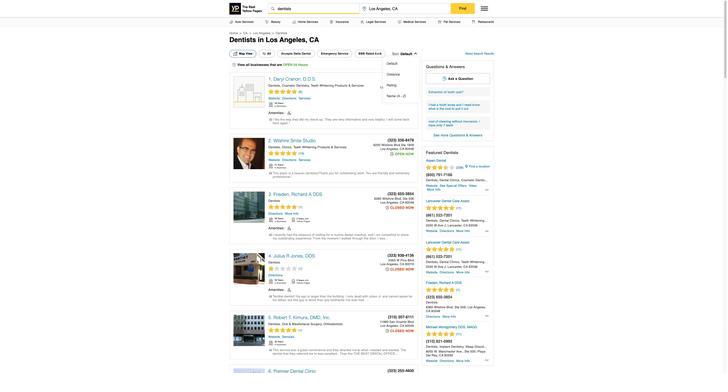 Task type: describe. For each thing, give the bounding box(es) containing it.
now for robert t. kimura, dmd, inc.
[[406, 329, 414, 333]]

richard inside 3. frieden, richard a dds dentists
[[292, 192, 307, 197]]

wilshire smile studio link
[[274, 138, 316, 143]]

1 vertical spatial richard
[[439, 281, 451, 285]]

pet
[[444, 20, 448, 24]]

i left walked
[[340, 237, 340, 240]]

1 horizontal spatial a
[[452, 281, 454, 285]]

yp image left 9
[[291, 279, 295, 284]]

browse medical services image
[[398, 20, 402, 24]]

building.
[[333, 295, 345, 298]]

2 (661) from the top
[[426, 254, 435, 259]]

pages for a
[[304, 220, 310, 222]]

24
[[294, 63, 297, 67]]

directions inside (310) 821-0992 dentists implant dentistry sleep disorders-information & treatment 8055 w. manchester ave., ste 500, playa del rey, ca 90293 website directions more info
[[440, 359, 454, 363]]

the left door,
[[364, 237, 369, 240]]

premier dental clinic - dentists image
[[234, 368, 265, 373]]

to inside i recently had the pleasure of visiting for a routine dental checkup, and i am compelled to share my outstanding experience. from the moment i walked through the door, i was…
[[397, 233, 400, 237]]

information
[[490, 345, 506, 348]]

years for 21
[[278, 163, 283, 166]]

wilshire inside (323) 655-3854 6360 wilshire blvd, ste 506 los angeles, ca 90048
[[382, 197, 394, 200]]

more inside (323) 655-3854 dentists 6360 wilshire blvd, ste 506, los angeles, ca 90048 directions more info
[[443, 315, 450, 318]]

blvd inside (323) 938-4136 5563 w pico blvd los angeles, ca 90019
[[408, 258, 414, 262]]

business for daryl cranon, d.d.s.
[[277, 105, 286, 107]]

dentists inside (323) 655-3854 dentists 6360 wilshire blvd, ste 506, los angeles, ca 90048 directions more info
[[426, 300, 438, 304]]

years for 50
[[278, 279, 283, 281]]

is right ego
[[308, 295, 310, 298]]

1 dental clinics link from the top
[[440, 178, 460, 182]]

blvd, inside (323) 655-3854 dentists 6360 wilshire blvd, ste 506, los angeles, ca 90048 directions more info
[[447, 305, 454, 309]]

i've
[[346, 298, 351, 302]]

did
[[299, 118, 304, 121]]

2 lancaster, from the top
[[448, 265, 463, 268]]

share
[[401, 233, 409, 237]]

w.
[[434, 350, 438, 353]]

had inside the i had a tooth loose and i need know what is the cost to pull it out
[[431, 103, 436, 106]]

open 24 hours link
[[283, 63, 308, 67]]

0 vertical spatial open
[[283, 63, 293, 67]]

6360 inside (323) 655-3854 6360 wilshire blvd, ste 506 los angeles, ca 90048
[[374, 197, 381, 200]]

this for 5.
[[273, 348, 279, 352]]

business inside 30 years in business
[[277, 220, 286, 222]]

robert
[[274, 315, 287, 320]]

michael montgomery dds, magd link
[[426, 325, 477, 329]]

1 j, from the top
[[444, 223, 447, 227]]

friendly
[[378, 171, 388, 175]]

see more questions & answers
[[434, 133, 483, 137]]

1 7201 from the top
[[444, 213, 452, 217]]

ste inside (323) 336-8478 6200 wilshire blvd ste 1609 los angeles, ca 90048
[[401, 143, 406, 147]]

they inside this  service was a great convinience and they directed me to what i needed and wanted. the dentist  that they referred me to was excellent . they are the best dental office…
[[340, 352, 347, 355]]

blvd inside (323) 937-2838 1541 crenshaw blvd los angeles, ca 90019 open now
[[408, 81, 414, 85]]

map view link
[[229, 50, 256, 58]]

los inside (323) 938-4136 5563 w pico blvd los angeles, ca 90019
[[381, 262, 386, 266]]

convinience
[[309, 348, 326, 352]]

only inside terrible dentist!  his ego is larger than the building.  i only dealt with julius jr. and cannot speak for his father, but this guy is worst than any toothache i've ever had. …
[[348, 295, 353, 298]]

for inside terrible dentist!  his ego is larger than the building.  i only dealt with julius jr. and cannot speak for his father, but this guy is worst than any toothache i've ever had. …
[[409, 295, 413, 298]]

dentists in los angeles, ca
[[229, 36, 319, 44]]

surgery
[[311, 322, 322, 326]]

check
[[310, 118, 318, 121]]

browse beauty image
[[265, 20, 269, 24]]

wilshire inside (323) 655-3854 dentists 6360 wilshire blvd, ste 506, los angeles, ca 90048 directions more info
[[434, 305, 446, 309]]

tooth inside the i had a tooth loose and i need know what is the cost to pull it out
[[440, 103, 447, 106]]

1 (661) 522-7201 dentists dental clinics teeth whitening products & services 2030 w ave j, lancaster, ca 93536 website directions more info from the top
[[426, 213, 515, 233]]

2.
[[268, 138, 272, 143]]

(1) link down frieden, richard a dds
[[426, 287, 460, 292]]

0992
[[444, 339, 452, 343]]

are
[[348, 352, 353, 355]]

1 horizontal spatial cosmetic dentistry link
[[461, 178, 489, 182]]

(310) 207-6111 11980 san vicente blvd los angeles, ca 90049
[[380, 315, 414, 327]]

frieden, richard a dds - dentists image
[[234, 192, 265, 223]]

i had a tooth loose and i need know what is the cost to pull it out link
[[426, 100, 490, 113]]

browse insurance image
[[330, 20, 333, 24]]

closed for jones,
[[390, 267, 405, 271]]

1 horizontal spatial me
[[352, 348, 357, 352]]

1 horizontal spatial frieden, richard a dds link
[[426, 281, 462, 285]]

accepts
[[281, 52, 293, 55]]

great
[[300, 348, 308, 352]]

9 years with yellow pages
[[297, 279, 310, 284]]

what inside the i had a tooth loose and i need know what is the cost to pull it out
[[429, 107, 436, 110]]

question
[[458, 77, 473, 81]]

insurance
[[336, 20, 349, 24]]

is inside this place is a heaven dentistry!thank you for outstanding work. you are friendly and extremely professional."
[[288, 171, 291, 175]]

Find a business text field
[[268, 3, 359, 14]]

a inside the i had a tooth loose and i need know what is the cost to pull it out
[[437, 103, 439, 106]]

angeles, inside (323) 655-3854 6360 wilshire blvd, ste 506 los angeles, ca 90048
[[387, 201, 399, 204]]

0 horizontal spatial view
[[237, 63, 245, 67]]

a inside this  service was a great convinience and they directed me to what i needed and wanted. the dentist  that they referred me to was excellent . they are the best dental office…
[[298, 348, 299, 352]]

255-
[[398, 368, 405, 373]]

extraction of tooth cost?
[[429, 90, 464, 94]]

clinics inside 2. wilshire smile studio dentists clinics teeth whitening products & services
[[282, 145, 292, 149]]

services for medical services
[[415, 20, 426, 24]]

ave.,
[[456, 350, 464, 353]]

my inside i like the way they did my check up. they are very informative and very helpful. i will come back here again."
[[305, 118, 309, 121]]

1 lancaster, from the top
[[448, 223, 463, 227]]

are inside this place is a heaven dentistry!thank you for outstanding work. you are friendly and extremely professional."
[[372, 171, 377, 175]]

to left best
[[358, 348, 360, 352]]

whitening inside 1. daryl cranon, d.d.s. dentists cosmetic dentistry teeth whitening products & services
[[320, 84, 334, 87]]

336-
[[398, 138, 405, 142]]

the inside terrible dentist!  his ego is larger than the building.  i only dealt with julius jr. and cannot speak for his father, but this guy is worst than any toothache i've ever had. …
[[327, 295, 332, 298]]

lancaster for lancaster dental care assoc link corresponding to (11) link associated with 522-
[[426, 240, 441, 244]]

cosmetic inside 1. daryl cranon, d.d.s. dentists cosmetic dentistry teeth whitening products & services
[[282, 84, 295, 87]]

i left will
[[387, 118, 388, 121]]

wilshire inside (323) 336-8478 6200 wilshire blvd ste 1609 los angeles, ca 90048
[[382, 143, 393, 147]]

website inside (310) 821-0992 dentists implant dentistry sleep disorders-information & treatment 8055 w. manchester ave., ste 500, playa del rey, ca 90293 website directions more info
[[426, 359, 438, 363]]

kimura,
[[293, 315, 309, 320]]

services for legal services
[[375, 20, 386, 24]]

aspen
[[426, 159, 436, 162]]

d.d.s.
[[303, 76, 316, 82]]

ca inside (323) 938-4136 5563 w pico blvd los angeles, ca 90019
[[400, 262, 404, 266]]

inc.
[[323, 315, 331, 320]]

2 vertical spatial open
[[395, 152, 405, 156]]

(310) for 207-
[[388, 315, 397, 319]]

2 very from the left
[[368, 118, 374, 121]]

& inside 1. daryl cranon, d.d.s. dentists cosmetic dentistry teeth whitening products & services
[[349, 84, 351, 87]]

angeles, inside (323) 938-4136 5563 w pico blvd los angeles, ca 90019
[[387, 262, 399, 266]]

whitening inside 2. wilshire smile studio dentists clinics teeth whitening products & services
[[302, 145, 317, 149]]

delta
[[294, 52, 301, 55]]

that inside this  service was a great convinience and they directed me to what i needed and wanted. the dentist  that they referred me to was excellent . they are the best dental office…
[[283, 352, 289, 355]]

655- for (323) 655-3854 6360 wilshire blvd, ste 506 los angeles, ca 90048
[[398, 191, 405, 196]]

0 vertical spatial see
[[434, 133, 440, 137]]

business inside 50 years in business
[[277, 282, 286, 284]]

1 care from the top
[[453, 199, 460, 203]]

3854 for (323) 655-3854 dentists 6360 wilshire blvd, ste 506, los angeles, ca 90048 directions more info
[[444, 295, 452, 299]]

0 horizontal spatial are
[[277, 63, 282, 67]]

ca inside (310) 207-6111 11980 san vicente blvd los angeles, ca 90049
[[400, 324, 404, 327]]

& inside 2. wilshire smile studio dentists clinics teeth whitening products & services
[[331, 145, 333, 149]]

with for a
[[305, 217, 309, 220]]

they left referred
[[290, 352, 296, 355]]

services for home services
[[307, 20, 318, 24]]

they inside i like the way they did my check up. they are very informative and very helpful. i will come back here again."
[[292, 118, 299, 121]]

0 vertical spatial default link
[[401, 52, 415, 56]]

cannot
[[389, 295, 399, 298]]

dentists inside (800) 761-7166 dentists dental clinics cosmetic dentistry website see special offers video more info
[[426, 178, 438, 182]]

of inside i recently had the pleasure of visiting for a routine dental checkup, and i am compelled to share my outstanding experience. from the moment i walked through the door, i was…
[[312, 233, 315, 237]]

robert t. kimura, dmd, inc. link
[[274, 315, 331, 320]]

to right great
[[314, 352, 317, 355]]

90048 for wilshire smile studio
[[405, 147, 414, 151]]

i down extraction
[[429, 103, 430, 106]]

more inside (310) 821-0992 dentists implant dentistry sleep disorders-information & treatment 8055 w. manchester ave., ste 500, playa del rey, ca 90293 website directions more info
[[456, 359, 464, 363]]

info inside (323) 655-3854 dentists 6360 wilshire blvd, ste 506, los angeles, ca 90048 directions more info
[[451, 315, 456, 318]]

michael
[[426, 325, 438, 329]]

closed now for jones,
[[390, 267, 414, 271]]

directions inside (323) 655-3854 dentists 6360 wilshire blvd, ste 506, los angeles, ca 90048 directions more info
[[426, 315, 440, 318]]

the left pleasure
[[293, 233, 298, 237]]

dentists inside (310) 821-0992 dentists implant dentistry sleep disorders-information & treatment 8055 w. manchester ave., ste 500, playa del rey, ca 90293 website directions more info
[[426, 345, 438, 348]]

home
[[229, 31, 238, 35]]

julius inside 4. julius r jones, dds dentists
[[274, 253, 285, 259]]

the right from
[[322, 237, 326, 240]]

closed now for a
[[390, 206, 414, 210]]

2 vertical spatial w
[[434, 265, 437, 268]]

a inside i recently had the pleasure of visiting for a routine dental checkup, and i am compelled to share my outstanding experience. from the moment i walked through the door, i was…
[[331, 233, 333, 237]]

i left am
[[374, 233, 375, 237]]

lancaster dental care assoc for (11) link associated with 522-
[[426, 240, 470, 244]]

julius inside terrible dentist!  his ego is larger than the building.  i only dealt with julius jr. and cannot speak for his father, but this guy is worst than any toothache i've ever had. …
[[369, 295, 377, 298]]

assoc for first (11) link from the top of the page's lancaster dental care assoc link
[[461, 199, 470, 203]]

(323) for julius r jones, dds
[[388, 253, 397, 258]]

about search results link
[[465, 52, 494, 55]]

they inside i like the way they did my check up. they are very informative and very helpful. i will come back here again."
[[325, 118, 332, 121]]

506,
[[460, 305, 467, 309]]

(238)
[[456, 166, 464, 169]]

dentists inside 2. wilshire smile studio dentists clinics teeth whitening products & services
[[268, 145, 280, 149]]

(310) 821-0992 dentists implant dentistry sleep disorders-information & treatment 8055 w. manchester ave., ste 500, playa del rey, ca 90293 website directions more info
[[426, 339, 524, 363]]

yp image for 1.
[[268, 102, 274, 107]]

i right door,
[[378, 237, 379, 240]]

3. frieden, richard a dds dentists
[[268, 192, 322, 203]]

1 vertical spatial default link
[[384, 58, 418, 69]]

door,
[[370, 237, 377, 240]]

1 horizontal spatial answers
[[469, 133, 483, 137]]

with inside terrible dentist!  his ego is larger than the building.  i only dealt with julius jr. and cannot speak for his father, but this guy is worst than any toothache i've ever had. …
[[362, 295, 368, 298]]

i left like
[[273, 118, 274, 121]]

0 horizontal spatial that
[[270, 63, 276, 67]]

sort: default
[[392, 52, 412, 56]]

routine
[[334, 233, 344, 237]]

for for wilshire smile studio
[[335, 171, 339, 175]]

is right the guy
[[305, 298, 308, 302]]

home link
[[229, 31, 238, 35]]

ste inside (323) 655-3854 6360 wilshire blvd, ste 506 los angeles, ca 90048
[[403, 197, 408, 200]]

place
[[280, 171, 288, 175]]

blvd, inside (323) 655-3854 6360 wilshire blvd, ste 506 los angeles, ca 90048
[[395, 197, 402, 200]]

aspen dental link
[[426, 159, 446, 162]]

i like the way they did my check up. they are very informative and very helpful. i will come back here again."
[[273, 118, 410, 125]]

0 vertical spatial questions
[[426, 64, 445, 69]]

lancaster dental care assoc for first (11) link from the top of the page
[[426, 199, 470, 203]]

2 vertical spatial services link
[[281, 335, 294, 339]]

1 horizontal spatial frieden,
[[426, 281, 438, 285]]

(323) 655-3854 6360 wilshire blvd, ste 506 los angeles, ca 90048
[[374, 191, 414, 204]]

services for pet services
[[449, 20, 461, 24]]

had.
[[359, 298, 365, 302]]

i left recently
[[273, 233, 274, 237]]

hours
[[298, 63, 308, 67]]

the inside i like the way they did my check up. they are very informative and very helpful. i will come back here again."
[[280, 118, 285, 121]]

ca inside (323) 655-3854 6360 wilshire blvd, ste 506 los angeles, ca 90048
[[400, 201, 404, 204]]

90048 inside (323) 655-3854 dentists 6360 wilshire blvd, ste 506, los angeles, ca 90048 directions more info
[[431, 309, 440, 313]]

and inside terrible dentist!  his ego is larger than the building.  i only dealt with julius jr. and cannot speak for his father, but this guy is worst than any toothache i've ever had. …
[[383, 295, 388, 298]]

50 years in business
[[275, 279, 286, 284]]

home
[[298, 20, 306, 24]]

(1) for frieden, richard a dds
[[299, 205, 303, 209]]

years for 39
[[278, 102, 283, 104]]

auto
[[235, 20, 241, 24]]

ste inside (323) 655-3854 dentists 6360 wilshire blvd, ste 506, los angeles, ca 90048 directions more info
[[455, 305, 460, 309]]

(11) for 7201
[[456, 248, 462, 251]]

Where? text field
[[360, 3, 451, 14]]

ad for (661) 522-7201
[[485, 270, 489, 273]]

1 (11) from the top
[[456, 206, 462, 210]]

ca inside (323) 336-8478 6200 wilshire blvd ste 1609 los angeles, ca 90048
[[400, 147, 404, 151]]

sleep
[[466, 345, 474, 348]]

dds for frieden, richard a dds
[[313, 192, 322, 197]]

to inside the i had a tooth loose and i need know what is the cost to pull it out
[[452, 107, 455, 110]]

yp image left the '3' at the left of the page
[[291, 217, 295, 222]]

teeth inside 1. daryl cranon, d.d.s. dentists cosmetic dentistry teeth whitening products & services
[[311, 84, 319, 87]]

los inside (323) 937-2838 1541 crenshaw blvd los angeles, ca 90019 open now
[[381, 85, 386, 89]]

in down los angeles link
[[258, 36, 264, 44]]

2 2030 from the top
[[426, 265, 433, 268]]

(323) left 255-
[[388, 368, 397, 373]]

video link
[[468, 184, 478, 187]]

ad for (323) 655-3854
[[485, 314, 489, 317]]

cosmetic inside (800) 761-7166 dentists dental clinics cosmetic dentistry website see special offers video more info
[[461, 178, 475, 182]]

(323) 938-4136 5563 w pico blvd los angeles, ca 90019
[[381, 253, 414, 266]]

2838
[[405, 76, 414, 81]]

you
[[329, 171, 334, 175]]

clinics inside (800) 761-7166 dentists dental clinics cosmetic dentistry website see special offers video more info
[[450, 178, 459, 182]]

amenities: for daryl cranon, d.d.s.
[[268, 111, 285, 115]]

browse pet services image
[[438, 20, 442, 24]]

i inside this  service was a great convinience and they directed me to what i needed and wanted. the dentist  that they referred me to was excellent . they are the best dental office…
[[369, 348, 370, 352]]

see inside (800) 761-7166 dentists dental clinics cosmetic dentistry website see special offers video more info
[[440, 184, 446, 187]]

business for wilshire smile studio
[[277, 166, 286, 169]]

ca inside (323) 655-3854 dentists 6360 wilshire blvd, ste 506, los angeles, ca 90048 directions more info
[[426, 309, 430, 313]]

dentist
[[273, 352, 282, 355]]

helpful.
[[375, 118, 386, 121]]

was…
[[380, 237, 388, 240]]

dds,
[[458, 325, 466, 329]]

now for wilshire smile studio
[[406, 152, 414, 156]]

services for auto services
[[242, 20, 254, 24]]

browse legal services image
[[361, 20, 364, 24]]

938-
[[398, 253, 405, 258]]

ca inside (310) 821-0992 dentists implant dentistry sleep disorders-information & treatment 8055 w. manchester ave., ste 500, playa del rey, ca 90293 website directions more info
[[439, 353, 444, 357]]

than left any at the bottom of the page
[[317, 298, 323, 302]]

30
[[275, 217, 277, 220]]

questions & answers
[[426, 64, 465, 69]]

los angeles link
[[253, 31, 271, 35]]

ask a question link
[[426, 73, 490, 84]]

angeles, inside (310) 207-6111 11980 san vicente blvd los angeles, ca 90049
[[387, 324, 399, 327]]

yp image for 2.
[[268, 163, 274, 169]]

services inside 1. daryl cranon, d.d.s. dentists cosmetic dentistry teeth whitening products & services
[[352, 84, 364, 87]]

3854 for (323) 655-3854 6360 wilshire blvd, ste 506 los angeles, ca 90048
[[405, 191, 414, 196]]

2 ad from the top
[[485, 229, 489, 232]]

a inside 3. frieden, richard a dds dentists
[[309, 192, 312, 197]]

crenshaw
[[392, 81, 407, 85]]

dentistry inside 1. daryl cranon, d.d.s. dentists cosmetic dentistry teeth whitening products & services
[[296, 84, 309, 87]]

0 horizontal spatial frieden, richard a dds link
[[274, 192, 322, 197]]

now for julius r jones, dds
[[406, 267, 414, 271]]

distance link
[[384, 69, 418, 80]]

ask a question image
[[443, 76, 447, 81]]

2 vertical spatial dds
[[455, 281, 462, 285]]

services link for wilshire smile studio
[[298, 158, 311, 162]]

dds for julius r jones, dds
[[305, 253, 315, 259]]

dentistry inside (800) 761-7166 dentists dental clinics cosmetic dentistry website see special offers video more info
[[476, 178, 488, 182]]

with for jones,
[[305, 279, 309, 281]]

visiting
[[316, 233, 325, 237]]

lancaster for first (11) link from the top of the page's lancaster dental care assoc link
[[426, 199, 441, 203]]

.
[[338, 352, 339, 355]]

yp image for 4.
[[268, 279, 274, 284]]

of for tooth
[[444, 90, 447, 94]]

dentists inside 5. robert t. kimura, dmd, inc. dentists oral & maxillofacial surgery orthodontists
[[268, 322, 280, 326]]

dental clinics link for first (11) link from the top of the page's lancaster dental care assoc link
[[440, 219, 460, 222]]

teeth inside 2. wilshire smile studio dentists clinics teeth whitening products & services
[[293, 145, 301, 149]]

cost inside 'cost of cleaning without insurance. i have only 7 teeth'
[[429, 119, 435, 123]]

in for 36 years in business
[[275, 343, 277, 346]]

r
[[286, 253, 289, 259]]

and left .
[[327, 348, 332, 352]]

daryl cranon, d.d.s. - dentists image
[[234, 77, 265, 108]]

in for 21 years in business
[[275, 166, 277, 169]]

821-
[[436, 339, 444, 343]]



Task type: vqa. For each thing, say whether or not it's contained in the screenshot.
Reviews
no



Task type: locate. For each thing, give the bounding box(es) containing it.
1 vertical spatial amenities:
[[268, 226, 285, 230]]

2 vertical spatial with
[[362, 295, 368, 298]]

michael montgomery dds, magd
[[426, 325, 477, 329]]

need
[[464, 103, 472, 106]]

a left the location
[[476, 164, 478, 168]]

2 now from the top
[[406, 152, 414, 156]]

90048 down 506
[[405, 201, 414, 204]]

emergency
[[321, 52, 337, 55]]

0 horizontal spatial richard
[[292, 192, 307, 197]]

0 horizontal spatial what
[[361, 348, 368, 352]]

1 lancaster dental care assoc link from the top
[[426, 199, 470, 203]]

julius
[[274, 253, 285, 259], [369, 295, 377, 298]]

1 horizontal spatial questions
[[450, 133, 465, 137]]

(323) for wilshire smile studio
[[388, 138, 397, 142]]

761-
[[436, 172, 444, 177]]

2 care from the top
[[453, 240, 460, 244]]

1 business from the top
[[277, 105, 286, 107]]

2 horizontal spatial of
[[444, 90, 447, 94]]

9
[[297, 279, 298, 281]]

name (a - z) link
[[384, 90, 418, 101]]

wilshire up michael
[[434, 305, 446, 309]]

lancaster dental care assoc link for first (11) link from the top of the page
[[426, 199, 470, 203]]

0 vertical spatial j,
[[444, 223, 447, 227]]

los inside (323) 655-3854 6360 wilshire blvd, ste 506 los angeles, ca 90048
[[381, 201, 386, 204]]

in for 30 years in business
[[275, 220, 277, 222]]

2 522- from the top
[[436, 254, 444, 259]]

yp image left 30
[[268, 217, 274, 222]]

2 yellow from the top
[[297, 282, 303, 284]]

years for 3
[[298, 217, 304, 220]]

506
[[409, 197, 414, 200]]

0 vertical spatial 655-
[[398, 191, 405, 196]]

3854
[[405, 191, 414, 196], [444, 295, 452, 299]]

(323) 937-2838 1541 crenshaw blvd los angeles, ca 90019 open now
[[381, 76, 414, 94]]

angeles, inside (323) 655-3854 dentists 6360 wilshire blvd, ste 506, los angeles, ca 90048 directions more info
[[474, 305, 486, 309]]

business inside 21 years in business
[[277, 166, 286, 169]]

(1) link down 4. julius r jones, dds dentists
[[268, 266, 303, 271]]

& inside (310) 821-0992 dentists implant dentistry sleep disorders-information & treatment 8055 w. manchester ave., ste 500, playa del rey, ca 90293 website directions more info
[[507, 345, 509, 348]]

39
[[275, 102, 277, 104]]

2 90019 from the top
[[405, 262, 414, 266]]

2 services from the left
[[307, 20, 318, 24]]

pages inside 9 years with yellow pages
[[304, 282, 310, 284]]

yp image
[[268, 102, 274, 107], [268, 163, 274, 169], [291, 217, 295, 222], [268, 340, 274, 346]]

1 horizontal spatial julius
[[369, 295, 377, 298]]

1 vertical spatial (310)
[[426, 339, 435, 343]]

pages up pleasure
[[304, 220, 310, 222]]

4 ad from the top
[[485, 314, 489, 317]]

business up the terrible
[[277, 282, 286, 284]]

1 2030 from the top
[[426, 223, 433, 227]]

for right visiting
[[326, 233, 330, 237]]

angeles, inside (323) 336-8478 6200 wilshire blvd ste 1609 los angeles, ca 90048
[[387, 147, 399, 151]]

los inside (310) 207-6111 11980 san vicente blvd los angeles, ca 90049
[[381, 324, 386, 327]]

featured
[[426, 150, 442, 155]]

pages for jones,
[[304, 282, 310, 284]]

of
[[444, 90, 447, 94], [436, 119, 438, 123], [312, 233, 315, 237]]

they left did at the top of page
[[292, 118, 299, 121]]

amenities: for julius r jones, dds
[[268, 288, 285, 292]]

closed for a
[[390, 206, 405, 210]]

out
[[464, 107, 469, 110]]

2 closed from the top
[[390, 267, 405, 271]]

1. daryl cranon, d.d.s. dentists cosmetic dentistry teeth whitening products & services
[[268, 76, 364, 87]]

directions
[[282, 96, 297, 100], [282, 158, 297, 162], [268, 212, 283, 215], [440, 229, 454, 233], [440, 270, 454, 274], [268, 273, 283, 277], [426, 315, 440, 318], [440, 359, 454, 363]]

(1) link for frieden, richard a dds
[[268, 204, 303, 210]]

3854 inside (323) 655-3854 6360 wilshire blvd, ste 506 los angeles, ca 90048
[[405, 191, 414, 196]]

lancaster dental care assoc link for (11) link associated with 522-
[[426, 240, 470, 244]]

emergency service
[[321, 52, 348, 55]]

(323) for frieden, richard a dds
[[388, 191, 397, 196]]

1 vertical spatial with
[[305, 279, 309, 281]]

1 very from the left
[[338, 118, 344, 121]]

1 vertical spatial cosmetic dentistry link
[[461, 178, 489, 182]]

this
[[293, 298, 298, 302]]

ad for (310) 821-0992
[[485, 358, 489, 361]]

1 vertical spatial (661) 522-7201 dentists dental clinics teeth whitening products & services 2030 w ave j, lancaster, ca 93536 website directions more info
[[426, 254, 515, 274]]

to down the loose
[[452, 107, 455, 110]]

this left place
[[273, 171, 279, 175]]

blvd, left 506
[[395, 197, 402, 200]]

cleaning
[[439, 119, 451, 123]]

closed down (323) 655-3854 6360 wilshire blvd, ste 506 los angeles, ca 90048
[[390, 206, 405, 210]]

in for 50 years in business
[[275, 282, 277, 284]]

amenities: for frieden, richard a dds
[[268, 226, 285, 230]]

dealt
[[354, 295, 361, 298]]

(323) left 336-
[[388, 138, 397, 142]]

(1) down 'jones,'
[[299, 267, 303, 270]]

this for 2.
[[273, 171, 279, 175]]

yellow for jones,
[[297, 282, 303, 284]]

0 vertical spatial lancaster dental care assoc
[[426, 199, 470, 203]]

90048 inside (323) 655-3854 6360 wilshire blvd, ste 506 los angeles, ca 90048
[[405, 201, 414, 204]]

4 services from the left
[[415, 20, 426, 24]]

0 vertical spatial cost
[[445, 107, 451, 110]]

21 years in business
[[275, 163, 286, 169]]

now inside (323) 937-2838 1541 crenshaw blvd los angeles, ca 90019 open now
[[406, 90, 414, 94]]

1 horizontal spatial was
[[318, 352, 324, 355]]

view left all
[[237, 63, 245, 67]]

had right recently
[[287, 233, 292, 237]]

1 now from the top
[[406, 90, 414, 94]]

655- for (323) 655-3854 dentists 6360 wilshire blvd, ste 506, los angeles, ca 90048 directions more info
[[436, 295, 444, 299]]

for inside i recently had the pleasure of visiting for a routine dental checkup, and i am compelled to share my outstanding experience. from the moment i walked through the door, i was…
[[326, 233, 330, 237]]

pleasure
[[299, 233, 311, 237]]

my right did at the top of page
[[305, 118, 309, 121]]

1 90019 from the top
[[405, 85, 414, 89]]

with inside 3 years with yellow pages
[[305, 217, 309, 220]]

1 horizontal spatial what
[[429, 107, 436, 110]]

ask
[[448, 77, 454, 81]]

0 vertical spatial 3854
[[405, 191, 414, 196]]

implant dentistry link
[[440, 345, 465, 348]]

3 (11) link from the top
[[426, 331, 462, 337]]

open inside (323) 937-2838 1541 crenshaw blvd los angeles, ca 90019 open now
[[395, 90, 405, 94]]

655- inside (323) 655-3854 6360 wilshire blvd, ste 506 los angeles, ca 90048
[[398, 191, 405, 196]]

they right up.
[[325, 118, 332, 121]]

1 vertical spatial default
[[387, 61, 398, 65]]

website link
[[268, 96, 281, 100], [268, 158, 281, 162], [426, 184, 439, 187], [426, 229, 439, 233], [426, 270, 439, 274], [268, 335, 281, 338], [426, 359, 439, 363]]

0 horizontal spatial julius
[[274, 253, 285, 259]]

90048 down 1609
[[405, 147, 414, 151]]

(323) for daryl cranon, d.d.s.
[[388, 76, 397, 81]]

1 vertical spatial for
[[326, 233, 330, 237]]

6360 inside (323) 655-3854 dentists 6360 wilshire blvd, ste 506, los angeles, ca 90048 directions more info
[[426, 305, 433, 309]]

(1) link up directions more info
[[268, 204, 303, 210]]

(1) for robert t. kimura, dmd, inc.
[[299, 328, 303, 332]]

3
[[297, 217, 298, 220]]

a inside this place is a heaven dentistry!thank you for outstanding work. you are friendly and extremely professional."
[[292, 171, 294, 175]]

without
[[452, 119, 462, 123]]

of inside 'cost of cleaning without insurance. i have only 7 teeth'
[[436, 119, 438, 123]]

1 vertical spatial 6360
[[426, 305, 433, 309]]

in for 39 years in business
[[275, 105, 277, 107]]

only left 7
[[437, 123, 443, 127]]

and inside i like the way they did my check up. they are very informative and very helpful. i will come back here again."
[[362, 118, 367, 121]]

blvd, left 506,
[[447, 305, 454, 309]]

a up (323) 655-3854 dentists 6360 wilshire blvd, ste 506, los angeles, ca 90048 directions more info
[[452, 281, 454, 285]]

0 horizontal spatial for
[[326, 233, 330, 237]]

browse auto services image
[[229, 20, 233, 24]]

1 horizontal spatial default
[[401, 52, 412, 56]]

1 this from the top
[[273, 171, 279, 175]]

0 vertical spatial care
[[453, 199, 460, 203]]

1 (661) from the top
[[426, 213, 435, 217]]

1 vertical spatial dentistry
[[476, 178, 488, 182]]

0 horizontal spatial blvd,
[[395, 197, 402, 200]]

wilshire smile studio - dentists image
[[234, 138, 265, 169]]

a right ask
[[455, 77, 457, 81]]

2 this from the top
[[273, 348, 279, 352]]

0 vertical spatial outstanding
[[340, 171, 356, 175]]

is right place
[[288, 171, 291, 175]]

referred
[[297, 352, 308, 355]]

find for find a location
[[469, 164, 475, 168]]

1 horizontal spatial richard
[[439, 281, 451, 285]]

yellow inside 3 years with yellow pages
[[297, 220, 303, 222]]

come
[[394, 118, 402, 121]]

website directions services down (13) link
[[268, 158, 311, 162]]

years inside 39 years in business
[[278, 102, 283, 104]]

0 vertical spatial w
[[434, 223, 437, 227]]

2 business from the top
[[277, 166, 286, 169]]

0 horizontal spatial questions
[[426, 64, 445, 69]]

ste down 336-
[[401, 143, 406, 147]]

ca inside (323) 937-2838 1541 crenshaw blvd los angeles, ca 90019 open now
[[400, 85, 404, 89]]

0 vertical spatial (310)
[[388, 315, 397, 319]]

bbb rated a+/a
[[359, 52, 382, 55]]

0 vertical spatial cosmetic dentistry link
[[282, 84, 310, 87]]

years inside 9 years with yellow pages
[[298, 279, 304, 281]]

1 vertical spatial (11) link
[[426, 247, 462, 252]]

dds inside 3. frieden, richard a dds dentists
[[313, 192, 322, 197]]

2 vertical spatial (11) link
[[426, 331, 462, 337]]

(1) link down oral in the left of the page
[[268, 328, 303, 333]]

years for 9
[[298, 279, 304, 281]]

0 vertical spatial yellow
[[297, 220, 303, 222]]

info inside (800) 761-7166 dentists dental clinics cosmetic dentistry website see special offers video more info
[[435, 188, 441, 191]]

1 93536 from the top
[[469, 223, 478, 227]]

i right insurance.
[[479, 119, 480, 123]]

1 vertical spatial answers
[[469, 133, 483, 137]]

needed
[[371, 348, 381, 352]]

2 lancaster dental care assoc link from the top
[[426, 240, 470, 244]]

(323) inside (323) 937-2838 1541 crenshaw blvd los angeles, ca 90019 open now
[[388, 76, 397, 81]]

was right service
[[291, 348, 297, 352]]

2 (11) from the top
[[456, 248, 462, 251]]

500,
[[470, 350, 477, 353]]

655- inside (323) 655-3854 dentists 6360 wilshire blvd, ste 506, los angeles, ca 90048 directions more info
[[436, 295, 444, 299]]

(323) 255-4600
[[388, 368, 414, 373]]

0 vertical spatial default
[[401, 52, 412, 56]]

0 vertical spatial julius
[[274, 253, 285, 259]]

1 amenities: from the top
[[268, 111, 285, 115]]

my
[[305, 118, 309, 121], [273, 237, 277, 240]]

7
[[443, 123, 445, 127]]

0 horizontal spatial default
[[387, 61, 398, 65]]

yp image for 3.
[[268, 217, 274, 222]]

0 horizontal spatial cost
[[429, 119, 435, 123]]

pet services
[[444, 20, 461, 24]]

1 vertical spatial 93536
[[469, 265, 478, 268]]

0 horizontal spatial me
[[309, 352, 313, 355]]

this down 36 years in business
[[273, 348, 279, 352]]

0 horizontal spatial was
[[291, 348, 297, 352]]

the
[[401, 348, 406, 352]]

website inside (800) 761-7166 dentists dental clinics cosmetic dentistry website see special offers video more info
[[426, 184, 438, 187]]

1 lancaster from the top
[[426, 199, 441, 203]]

(6)
[[299, 90, 303, 93]]

2 (661) 522-7201 dentists dental clinics teeth whitening products & services 2030 w ave j, lancaster, ca 93536 website directions more info from the top
[[426, 254, 515, 274]]

1 assoc from the top
[[461, 199, 470, 203]]

blvd down 2838
[[408, 81, 414, 85]]

0 vertical spatial pages
[[304, 220, 310, 222]]

(323) inside (323) 655-3854 dentists 6360 wilshire blvd, ste 506, los angeles, ca 90048 directions more info
[[426, 295, 435, 299]]

in down 30
[[275, 220, 277, 222]]

0 horizontal spatial dentistry
[[296, 84, 309, 87]]

dental inside (800) 761-7166 dentists dental clinics cosmetic dentistry website see special offers video more info
[[440, 178, 449, 182]]

2 website directions services from the top
[[268, 158, 311, 162]]

2 lancaster from the top
[[426, 240, 441, 244]]

4. julius r jones, dds dentists
[[268, 253, 315, 264]]

2 lancaster dental care assoc from the top
[[426, 240, 470, 244]]

0 vertical spatial 2030
[[426, 223, 433, 227]]

products inside 2. wilshire smile studio dentists clinics teeth whitening products & services
[[318, 145, 330, 149]]

(800)
[[426, 172, 435, 177]]

extremely
[[396, 171, 410, 175]]

1 vertical spatial dds
[[305, 253, 315, 259]]

0 vertical spatial lancaster,
[[448, 223, 463, 227]]

outstanding inside i recently had the pleasure of visiting for a routine dental checkup, and i am compelled to share my outstanding experience. from the moment i walked through the door, i was…
[[278, 237, 295, 240]]

0 horizontal spatial cosmetic
[[282, 84, 295, 87]]

years right "21"
[[278, 163, 283, 166]]

1 vertical spatial tooth
[[440, 103, 447, 106]]

services link for daryl cranon, d.d.s.
[[298, 96, 311, 100]]

i up it at the right top of the page
[[463, 103, 464, 106]]

(11) for 0992
[[456, 332, 462, 336]]

1 horizontal spatial cosmetic
[[461, 178, 475, 182]]

years right 9
[[298, 279, 304, 281]]

(1) down frieden, richard a dds
[[456, 288, 460, 292]]

with
[[305, 217, 309, 220], [305, 279, 309, 281], [362, 295, 368, 298]]

montgomery
[[439, 325, 457, 329]]

(11) link for 821-
[[426, 331, 462, 337]]

closed down (323) 938-4136 5563 w pico blvd los angeles, ca 90019
[[390, 267, 405, 271]]

ste down sleep
[[465, 350, 469, 353]]

business up like
[[277, 105, 286, 107]]

1 ad from the top
[[485, 188, 489, 191]]

a left routine
[[331, 233, 333, 237]]

3 (11) from the top
[[456, 332, 462, 336]]

treatment
[[510, 345, 524, 348]]

los inside (323) 655-3854 dentists 6360 wilshire blvd, ste 506, los angeles, ca 90048 directions more info
[[468, 305, 473, 309]]

1609
[[407, 143, 414, 147]]

0 vertical spatial richard
[[292, 192, 307, 197]]

frieden, inside 3. frieden, richard a dds dentists
[[274, 192, 290, 197]]

655- down frieden, richard a dds
[[436, 295, 444, 299]]

1 horizontal spatial very
[[368, 118, 374, 121]]

and right friendly
[[389, 171, 395, 175]]

0 vertical spatial find
[[459, 6, 466, 10]]

2 closed now from the top
[[390, 267, 414, 271]]

website directions services for 1.
[[268, 96, 311, 100]]

4 now from the top
[[406, 267, 414, 271]]

with right 9
[[305, 279, 309, 281]]

0 vertical spatial view
[[246, 52, 253, 55]]

sort:
[[392, 52, 400, 56]]

ego
[[301, 295, 307, 298]]

cosmetic dentistry link down daryl cranon, d.d.s. link
[[282, 84, 310, 87]]

5 services from the left
[[449, 20, 461, 24]]

is
[[436, 107, 439, 110], [288, 171, 291, 175], [308, 295, 310, 298], [305, 298, 308, 302]]

ste inside (310) 821-0992 dentists implant dentistry sleep disorders-information & treatment 8055 w. manchester ave., ste 500, playa del rey, ca 90293 website directions more info
[[465, 350, 469, 353]]

orthodontists link
[[324, 322, 343, 326]]

with right dealt
[[362, 295, 368, 298]]

90048 for frieden, richard a dds
[[405, 201, 414, 204]]

for right you
[[335, 171, 339, 175]]

1 vertical spatial a
[[452, 281, 454, 285]]

and inside i recently had the pleasure of visiting for a routine dental checkup, and i am compelled to share my outstanding experience. from the moment i walked through the door, i was…
[[368, 233, 374, 237]]

the left building.
[[327, 295, 332, 298]]

what inside this  service was a great convinience and they directed me to what i needed and wanted. the dentist  that they referred me to was excellent . they are the best dental office…
[[361, 348, 368, 352]]

(323)
[[388, 76, 397, 81], [388, 138, 397, 142], [388, 191, 397, 196], [388, 253, 397, 258], [426, 295, 435, 299], [388, 368, 397, 373]]

are right up.
[[333, 118, 337, 121]]

yp image
[[268, 217, 274, 222], [268, 279, 274, 284], [291, 279, 295, 284]]

3 ad from the top
[[485, 270, 489, 273]]

yp image for 5.
[[268, 340, 274, 346]]

now right -
[[406, 90, 414, 94]]

services link down (13)
[[298, 158, 311, 162]]

4 business from the top
[[277, 282, 286, 284]]

results
[[484, 52, 494, 55]]

0 vertical spatial that
[[270, 63, 276, 67]]

clinics link
[[282, 145, 292, 149]]

dentists inside 1. daryl cranon, d.d.s. dentists cosmetic dentistry teeth whitening products & services
[[268, 84, 280, 87]]

robert t. kimura, dmd, inc. - dentists image
[[234, 315, 265, 346]]

cost inside the i had a tooth loose and i need know what is the cost to pull it out
[[445, 107, 451, 110]]

1 vertical spatial open
[[395, 90, 405, 94]]

& inside 5. robert t. kimura, dmd, inc. dentists oral & maxillofacial surgery orthodontists
[[289, 322, 291, 326]]

julius left r
[[274, 253, 285, 259]]

answers up ask a question link
[[449, 64, 465, 69]]

i inside terrible dentist!  his ego is larger than the building.  i only dealt with julius jr. and cannot speak for his father, but this guy is worst than any toothache i've ever had. …
[[346, 295, 347, 298]]

0 vertical spatial (11) link
[[426, 205, 462, 211]]

0 vertical spatial closed
[[390, 206, 405, 210]]

1 lancaster dental care assoc from the top
[[426, 199, 470, 203]]

cosmetic up the video
[[461, 178, 475, 182]]

to left share
[[397, 233, 400, 237]]

(1) link for robert t. kimura, dmd, inc.
[[268, 328, 303, 333]]

business for robert t. kimura, dmd, inc.
[[277, 343, 286, 346]]

0 vertical spatial (661)
[[426, 213, 435, 217]]

years right 36
[[278, 340, 283, 343]]

5563
[[389, 258, 396, 262]]

directions more info
[[268, 212, 299, 215]]

(1) down 3. frieden, richard a dds dentists
[[299, 205, 303, 209]]

default right sort:
[[401, 52, 412, 56]]

see
[[434, 133, 440, 137], [440, 184, 446, 187]]

1 (11) link from the top
[[426, 205, 462, 211]]

los
[[253, 31, 258, 35], [266, 36, 278, 44], [381, 85, 386, 89], [381, 147, 386, 151], [381, 201, 386, 204], [381, 262, 386, 266], [468, 305, 473, 309], [381, 324, 386, 327]]

1 website directions services from the top
[[268, 96, 311, 100]]

3 services from the left
[[375, 20, 386, 24]]

0 horizontal spatial cosmetic dentistry link
[[282, 84, 310, 87]]

1 vertical spatial cost
[[429, 119, 435, 123]]

1 vertical spatial what
[[361, 348, 368, 352]]

wanted.
[[389, 348, 400, 352]]

0 vertical spatial ave
[[438, 223, 443, 227]]

(310) inside (310) 821-0992 dentists implant dentistry sleep disorders-information & treatment 8055 w. manchester ave., ste 500, playa del rey, ca 90293 website directions more info
[[426, 339, 435, 343]]

z)
[[403, 94, 406, 98]]

daryl cranon, d.d.s. link
[[274, 76, 316, 82]]

blvd inside (310) 207-6111 11980 san vicente blvd los angeles, ca 90049
[[408, 320, 414, 324]]

was left "excellent"
[[318, 352, 324, 355]]

of left visiting
[[312, 233, 315, 237]]

1 522- from the top
[[436, 213, 444, 217]]

dentists inside 3. frieden, richard a dds dentists
[[268, 199, 280, 203]]

2 j, from the top
[[444, 265, 447, 268]]

a left 'heaven'
[[292, 171, 294, 175]]

2 7201 from the top
[[444, 254, 452, 259]]

(1) for julius r jones, dds
[[299, 267, 303, 270]]

2 93536 from the top
[[469, 265, 478, 268]]

my down 30 years in business
[[273, 237, 277, 240]]

what up 'have'
[[429, 107, 436, 110]]

and right needed
[[382, 348, 388, 352]]

2 horizontal spatial are
[[372, 171, 377, 175]]

of up 'have'
[[436, 119, 438, 123]]

browse restaurants image
[[472, 20, 475, 24]]

90049
[[405, 324, 414, 327]]

dentists link
[[268, 84, 281, 87], [268, 145, 281, 149], [426, 178, 439, 182], [268, 199, 280, 203], [426, 219, 439, 222], [426, 260, 439, 264], [268, 261, 280, 264], [426, 300, 438, 304], [268, 322, 281, 326], [426, 345, 439, 348]]

1 vertical spatial pages
[[304, 282, 310, 284]]

i left needed
[[369, 348, 370, 352]]

0 vertical spatial 93536
[[469, 223, 478, 227]]

1 vertical spatial (661)
[[426, 254, 435, 259]]

wilshire inside 2. wilshire smile studio dentists clinics teeth whitening products & services
[[274, 138, 289, 143]]

with right the '3' at the left of the page
[[305, 217, 309, 220]]

2 pages from the top
[[304, 282, 310, 284]]

3854 down frieden, richard a dds
[[444, 295, 452, 299]]

1 closed from the top
[[390, 206, 405, 210]]

0 vertical spatial a
[[309, 192, 312, 197]]

location
[[479, 164, 490, 168]]

2 amenities: from the top
[[268, 226, 285, 230]]

extraction of tooth cost? link
[[426, 87, 490, 97]]

for
[[335, 171, 339, 175], [326, 233, 330, 237], [409, 295, 413, 298]]

1 yellow from the top
[[297, 220, 303, 222]]

0 vertical spatial website directions services
[[268, 96, 311, 100]]

manchester
[[439, 350, 456, 353]]

closed now down (323) 655-3854 6360 wilshire blvd, ste 506 los angeles, ca 90048
[[390, 206, 414, 210]]

for for frieden, richard a dds
[[326, 233, 330, 237]]

browse home services image
[[292, 20, 296, 24]]

this inside this place is a heaven dentistry!thank you for outstanding work. you are friendly and extremely professional."
[[273, 171, 279, 175]]

0 vertical spatial (661) 522-7201 dentists dental clinics teeth whitening products & services 2030 w ave j, lancaster, ca 93536 website directions more info
[[426, 213, 515, 233]]

questions down cost of cleaning without insurance. i have only 7 teeth "link"
[[450, 133, 465, 137]]

they left "directed"
[[333, 348, 339, 352]]

assoc for lancaster dental care assoc link corresponding to (11) link associated with 522-
[[461, 240, 470, 244]]

cost down the loose
[[445, 107, 451, 110]]

2 assoc from the top
[[461, 240, 470, 244]]

5 business from the top
[[277, 343, 286, 346]]

2 horizontal spatial dentistry
[[476, 178, 488, 182]]

1 horizontal spatial 3854
[[444, 295, 452, 299]]

3 now from the top
[[406, 206, 414, 210]]

recently
[[275, 233, 286, 237]]

me right "directed"
[[352, 348, 357, 352]]

pages inside 3 years with yellow pages
[[304, 220, 310, 222]]

in down 50
[[275, 282, 277, 284]]

find for find
[[459, 6, 466, 10]]

offers
[[458, 184, 467, 187]]

1 vertical spatial (11)
[[456, 248, 462, 251]]

years right 50
[[278, 279, 283, 281]]

oral & maxillofacial surgery link
[[282, 322, 323, 326]]

1 vertical spatial i
[[369, 348, 370, 352]]

years inside 50 years in business
[[278, 279, 283, 281]]

my inside i recently had the pleasure of visiting for a routine dental checkup, and i am compelled to share my outstanding experience. from the moment i walked through the door, i was…
[[273, 237, 277, 240]]

0 horizontal spatial very
[[338, 118, 344, 121]]

2 vertical spatial are
[[372, 171, 377, 175]]

i inside 'cost of cleaning without insurance. i have only 7 teeth'
[[479, 119, 480, 123]]

0 vertical spatial they
[[325, 118, 332, 121]]

ste left 506
[[403, 197, 408, 200]]

of for cleaning
[[436, 119, 438, 123]]

his
[[273, 298, 277, 302]]

outstanding inside this place is a heaven dentistry!thank you for outstanding work. you are friendly and extremely professional."
[[340, 171, 356, 175]]

and inside this place is a heaven dentistry!thank you for outstanding work. you are friendly and extremely professional."
[[389, 171, 395, 175]]

in inside 30 years in business
[[275, 220, 277, 222]]

3 business from the top
[[277, 220, 286, 222]]

a+/a
[[375, 52, 382, 55]]

informative
[[345, 118, 361, 121]]

3 dental clinics link from the top
[[440, 260, 460, 264]]

1 vertical spatial dental clinics link
[[440, 219, 460, 222]]

view right map
[[246, 52, 253, 55]]

implant
[[440, 345, 450, 348]]

3 amenities: from the top
[[268, 288, 285, 292]]

(323) 336-8478 6200 wilshire blvd ste 1609 los angeles, ca 90048
[[373, 138, 414, 151]]

2 vertical spatial dental clinics link
[[440, 260, 460, 264]]

1 horizontal spatial my
[[305, 118, 309, 121]]

legal services
[[366, 20, 386, 24]]

2 ave from the top
[[438, 265, 443, 268]]

1 vertical spatial blvd,
[[447, 305, 454, 309]]

1 vertical spatial questions
[[450, 133, 465, 137]]

2 (11) link from the top
[[426, 247, 462, 252]]

the real yellow pages logo image
[[229, 3, 263, 15]]

now for frieden, richard a dds
[[406, 206, 414, 210]]

3.
[[268, 192, 272, 197]]

5 now from the top
[[406, 329, 414, 333]]

3 closed now from the top
[[390, 329, 414, 333]]

with inside 9 years with yellow pages
[[305, 279, 309, 281]]

0 vertical spatial 7201
[[444, 213, 452, 217]]

checkup,
[[354, 233, 367, 237]]

they
[[325, 118, 332, 121], [340, 352, 347, 355]]

1 ave from the top
[[438, 223, 443, 227]]

is inside the i had a tooth loose and i need know what is the cost to pull it out
[[436, 107, 439, 110]]

1 closed now from the top
[[390, 206, 414, 210]]

san
[[390, 320, 395, 324]]

0 vertical spatial answers
[[449, 64, 465, 69]]

website directions services for 2.
[[268, 158, 311, 162]]

a down dentistry!thank
[[309, 192, 312, 197]]

1 horizontal spatial they
[[340, 352, 347, 355]]

0 vertical spatial cosmetic
[[282, 84, 295, 87]]

years for 30
[[278, 217, 283, 220]]

1 pages from the top
[[304, 220, 310, 222]]

services right home
[[307, 20, 318, 24]]

richard
[[292, 192, 307, 197], [439, 281, 451, 285]]

website
[[268, 96, 280, 100], [268, 158, 280, 162], [426, 184, 438, 187], [426, 229, 438, 233], [426, 270, 438, 274], [268, 335, 280, 338], [426, 359, 438, 363]]

lancaster,
[[448, 223, 463, 227], [448, 265, 463, 268]]

(1) down maxillofacial
[[299, 328, 303, 332]]

julius r jones, dds - dentists image
[[234, 253, 265, 284]]

937-
[[398, 76, 405, 81]]

see left the special
[[440, 184, 446, 187]]

1 vertical spatial frieden, richard a dds link
[[426, 281, 462, 285]]

a down extraction
[[437, 103, 439, 106]]

years for 36
[[278, 340, 283, 343]]

business down directions more info
[[277, 220, 286, 222]]

1 services from the left
[[242, 20, 254, 24]]

(310) for 821-
[[426, 339, 435, 343]]

now down 506
[[406, 206, 414, 210]]

services right pet
[[449, 20, 461, 24]]

0 horizontal spatial frieden,
[[274, 192, 290, 197]]

me
[[352, 348, 357, 352], [309, 352, 313, 355]]

90019 inside (323) 937-2838 1541 crenshaw blvd los angeles, ca 90019 open now
[[405, 85, 414, 89]]

dental clinics link for lancaster dental care assoc link corresponding to (11) link associated with 522-
[[440, 260, 460, 264]]

1.
[[268, 76, 272, 82]]

sleep disorders-information & treatment link
[[466, 345, 524, 348]]

had inside i recently had the pleasure of visiting for a routine dental checkup, and i am compelled to share my outstanding experience. from the moment i walked through the door, i was…
[[287, 233, 292, 237]]

info inside (310) 821-0992 dentists implant dentistry sleep disorders-information & treatment 8055 w. manchester ave., ste 500, playa del rey, ca 90293 website directions more info
[[465, 359, 470, 363]]

only inside 'cost of cleaning without insurance. i have only 7 teeth'
[[437, 123, 443, 127]]

5 ad from the top
[[485, 358, 489, 361]]

the right like
[[280, 118, 285, 121]]

(323) inside (323) 336-8478 6200 wilshire blvd ste 1609 los angeles, ca 90048
[[388, 138, 397, 142]]

now down 1609
[[406, 152, 414, 156]]

(1) link for julius r jones, dds
[[268, 266, 303, 271]]

in down "21"
[[275, 166, 277, 169]]

service
[[280, 348, 290, 352]]

and inside the i had a tooth loose and i need know what is the cost to pull it out
[[456, 103, 462, 106]]

w
[[434, 223, 437, 227], [397, 258, 400, 262], [434, 265, 437, 268]]

dentists inside 4. julius r jones, dds dentists
[[268, 261, 280, 264]]

are right you
[[372, 171, 377, 175]]

1 vertical spatial julius
[[369, 295, 377, 298]]

(323) inside (323) 938-4136 5563 w pico blvd los angeles, ca 90019
[[388, 253, 397, 258]]

(310) left 821-
[[426, 339, 435, 343]]

1 vertical spatial had
[[287, 233, 292, 237]]

2 dental clinics link from the top
[[440, 219, 460, 222]]

0 vertical spatial my
[[305, 118, 309, 121]]

wilshire left 506
[[382, 197, 394, 200]]

blvd inside (323) 336-8478 6200 wilshire blvd ste 1609 los angeles, ca 90048
[[394, 143, 400, 147]]

0 horizontal spatial answers
[[449, 64, 465, 69]]

0 vertical spatial for
[[335, 171, 339, 175]]

products
[[335, 84, 348, 87], [318, 145, 330, 149], [485, 219, 498, 222], [485, 260, 498, 264]]

office…
[[383, 352, 398, 355]]

yellow for a
[[297, 220, 303, 222]]

and
[[456, 103, 462, 106], [362, 118, 367, 121], [389, 171, 395, 175], [368, 233, 374, 237], [383, 295, 388, 298], [327, 348, 332, 352], [382, 348, 388, 352]]

0 vertical spatial are
[[277, 63, 282, 67]]

than right larger
[[320, 295, 326, 298]]

(11) link for 522-
[[426, 247, 462, 252]]

3 closed from the top
[[390, 329, 405, 333]]



